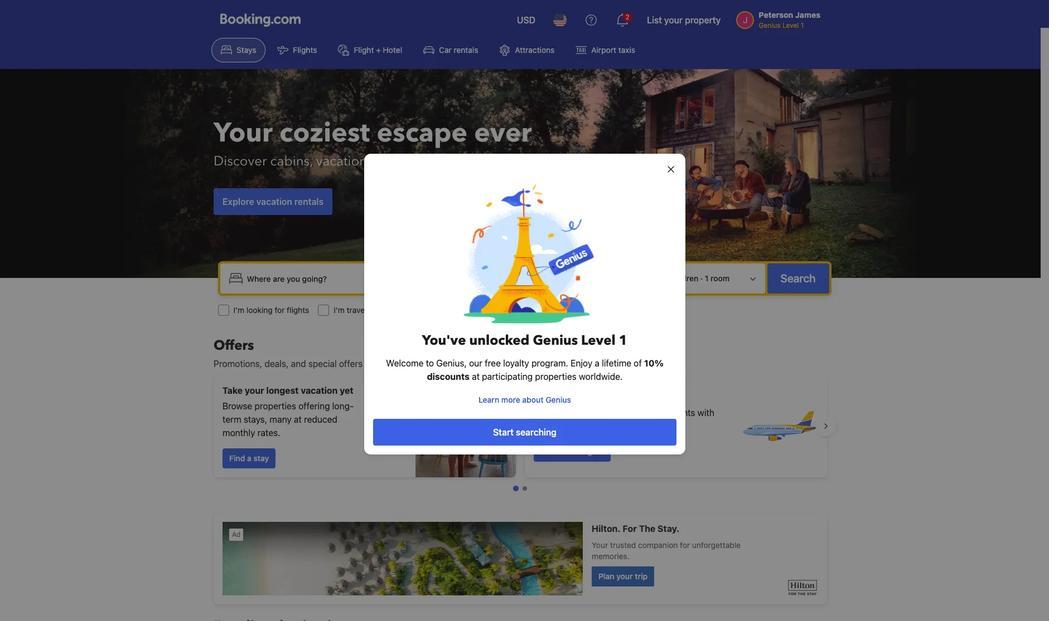 Task type: describe. For each thing, give the bounding box(es) containing it.
vacation inside take your longest vacation yet browse properties offering long- term stays, many at reduced monthly rates.
[[301, 386, 338, 396]]

your for longest
[[245, 386, 264, 396]]

10% discounts
[[427, 358, 663, 382]]

stays
[[236, 45, 256, 55]]

a inside you've unlocked genius level 1 dialog
[[594, 358, 599, 368]]

2 · from the left
[[700, 274, 703, 283]]

compare
[[592, 408, 628, 418]]

promotions,
[[214, 359, 262, 369]]

discover
[[214, 152, 267, 170]]

welcome
[[386, 358, 423, 368]]

explore
[[223, 197, 254, 207]]

work
[[392, 306, 409, 315]]

rentals inside explore vacation rentals link
[[294, 197, 324, 207]]

offers main content
[[205, 337, 836, 622]]

start
[[493, 427, 513, 438]]

coziest
[[279, 115, 370, 151]]

list your property link
[[640, 7, 728, 33]]

dream
[[606, 393, 633, 403]]

many
[[270, 415, 292, 425]]

check-in date — check-out date
[[458, 274, 585, 283]]

offers
[[214, 337, 254, 355]]

2 check- from the left
[[527, 274, 553, 283]]

yet
[[340, 386, 353, 396]]

1 inside button
[[705, 274, 709, 283]]

fly
[[534, 393, 547, 403]]

of
[[633, 358, 642, 368]]

stays link
[[211, 38, 266, 62]]

for left work
[[380, 306, 390, 315]]

find a stay
[[229, 454, 269, 463]]

1 check- from the left
[[458, 274, 485, 283]]

about
[[522, 395, 543, 405]]

car rentals link
[[414, 38, 488, 62]]

region containing take your longest vacation yet
[[205, 371, 836, 482]]

+
[[376, 45, 381, 55]]

search for search for flights
[[540, 447, 566, 457]]

room
[[711, 274, 730, 283]]

reduced
[[304, 415, 337, 425]]

our
[[469, 358, 482, 368]]

taxis
[[618, 45, 635, 55]]

program.
[[531, 358, 568, 368]]

take your longest vacation yet image
[[416, 375, 516, 478]]

deals,
[[265, 359, 289, 369]]

booking.com image
[[220, 13, 301, 27]]

traveling
[[347, 306, 378, 315]]

learn
[[478, 395, 499, 405]]

find a stay link
[[223, 449, 276, 469]]

2 adults · 0 children · 1 room
[[626, 274, 730, 283]]

for right looking
[[275, 306, 285, 315]]

flight
[[354, 45, 374, 55]]

properties inside take your longest vacation yet browse properties offering long- term stays, many at reduced monthly rates.
[[255, 402, 296, 412]]

special
[[308, 359, 337, 369]]

in
[[485, 274, 492, 283]]

to inside you've unlocked genius level 1 dialog
[[426, 358, 434, 368]]

browse
[[223, 402, 252, 412]]

more inside your coziest escape ever discover cabins, vacation homes, and more
[[445, 152, 477, 170]]

i'm traveling for work
[[334, 306, 409, 315]]

enjoy
[[570, 358, 592, 368]]

long-
[[332, 402, 354, 412]]

looking
[[246, 306, 273, 315]]

lifetime
[[602, 358, 631, 368]]

escape
[[377, 115, 467, 151]]

participating
[[482, 372, 532, 382]]

fly away to your dream vacation get inspired – compare and book flights with flexibility
[[534, 393, 714, 432]]

worldwide.
[[579, 372, 622, 382]]

get
[[534, 408, 548, 418]]

find
[[229, 454, 245, 463]]

to inside fly away to your dream vacation get inspired – compare and book flights with flexibility
[[573, 393, 582, 403]]

flights link
[[268, 38, 327, 62]]

and inside your coziest escape ever discover cabins, vacation homes, and more
[[418, 152, 442, 170]]

and inside offers promotions, deals, and special offers for you
[[291, 359, 306, 369]]

flexibility
[[534, 422, 569, 432]]

vacation inside your coziest escape ever discover cabins, vacation homes, and more
[[316, 152, 367, 170]]

attractions
[[515, 45, 555, 55]]

vacation right explore
[[256, 197, 292, 207]]

your coziest escape ever discover cabins, vacation homes, and more
[[214, 115, 532, 170]]

homes,
[[370, 152, 415, 170]]

airport
[[591, 45, 616, 55]]

for inside offers promotions, deals, and special offers for you
[[365, 359, 376, 369]]

rentals inside the car rentals link
[[454, 45, 478, 55]]

i'm
[[233, 306, 244, 315]]

ever
[[474, 115, 532, 151]]

level
[[581, 332, 615, 350]]

searching
[[516, 427, 556, 438]]

–
[[585, 408, 590, 418]]

1 inside dialog
[[619, 332, 627, 350]]

check-in date button
[[454, 269, 515, 289]]

flights inside fly away to your dream vacation get inspired – compare and book flights with flexibility
[[670, 408, 695, 418]]

learn more about genius link
[[373, 390, 676, 410]]

genius,
[[436, 358, 466, 368]]

attractions link
[[490, 38, 564, 62]]

car
[[439, 45, 452, 55]]

search for flights link
[[534, 442, 611, 462]]

offers
[[339, 359, 363, 369]]

list
[[647, 15, 662, 25]]

fly away to your dream vacation image
[[740, 388, 818, 466]]

airport taxis link
[[566, 38, 645, 62]]

explore vacation rentals link
[[214, 188, 332, 215]]

stay
[[253, 454, 269, 463]]

—
[[515, 274, 522, 283]]



Task type: vqa. For each thing, say whether or not it's contained in the screenshot.
the right 1
yes



Task type: locate. For each thing, give the bounding box(es) containing it.
1 horizontal spatial at
[[472, 372, 479, 382]]

at inside you've unlocked genius level 1 dialog
[[472, 372, 479, 382]]

for down flexibility
[[568, 447, 579, 457]]

your right list
[[664, 15, 683, 25]]

to right away
[[573, 393, 582, 403]]

1 vertical spatial more
[[501, 395, 520, 405]]

genius
[[533, 332, 578, 350], [545, 395, 571, 405]]

for
[[275, 306, 285, 315], [380, 306, 390, 315], [365, 359, 376, 369], [568, 447, 579, 457]]

your
[[214, 115, 273, 151]]

i'm looking for flights
[[233, 306, 309, 315]]

search
[[781, 272, 816, 285], [540, 447, 566, 457]]

check- right '—'
[[527, 274, 553, 283]]

your for property
[[664, 15, 683, 25]]

term
[[223, 415, 241, 425]]

free
[[485, 358, 501, 368]]

1 date from the left
[[494, 274, 511, 283]]

more inside you've unlocked genius level 1 dialog
[[501, 395, 520, 405]]

flights inside search for flights link
[[581, 447, 604, 457]]

your inside "link"
[[664, 15, 683, 25]]

0 horizontal spatial more
[[445, 152, 477, 170]]

1 horizontal spatial date
[[567, 274, 585, 283]]

vacation inside fly away to your dream vacation get inspired – compare and book flights with flexibility
[[635, 393, 672, 403]]

0 horizontal spatial ·
[[657, 274, 660, 283]]

list your property
[[647, 15, 721, 25]]

airport taxis
[[591, 45, 635, 55]]

and
[[418, 152, 442, 170], [291, 359, 306, 369], [630, 408, 645, 418]]

check- left '—'
[[458, 274, 485, 283]]

0 horizontal spatial properties
[[255, 402, 296, 412]]

date
[[494, 274, 511, 283], [567, 274, 585, 283]]

vacation up book on the bottom
[[635, 393, 672, 403]]

flight + hotel
[[354, 45, 402, 55]]

1 horizontal spatial search
[[781, 272, 816, 285]]

0 horizontal spatial 1
[[619, 332, 627, 350]]

for left you
[[365, 359, 376, 369]]

date right out
[[567, 274, 585, 283]]

and left book on the bottom
[[630, 408, 645, 418]]

out
[[553, 274, 565, 283]]

advertisement region
[[214, 514, 827, 605]]

a
[[594, 358, 599, 368], [247, 454, 251, 463]]

rentals down cabins,
[[294, 197, 324, 207]]

adults
[[632, 274, 655, 283]]

at participating properties worldwide.
[[469, 372, 622, 382]]

search for flights
[[540, 447, 604, 457]]

1 horizontal spatial check-
[[527, 274, 553, 283]]

0 vertical spatial properties
[[535, 372, 576, 382]]

at down our at the bottom of page
[[472, 372, 479, 382]]

1 horizontal spatial rentals
[[454, 45, 478, 55]]

vacation up offering
[[301, 386, 338, 396]]

inspired
[[551, 408, 583, 418]]

0 vertical spatial more
[[445, 152, 477, 170]]

1 horizontal spatial more
[[501, 395, 520, 405]]

rates.
[[257, 428, 280, 438]]

search for search
[[781, 272, 816, 285]]

1 horizontal spatial and
[[418, 152, 442, 170]]

1 horizontal spatial ·
[[700, 274, 703, 283]]

rentals right car
[[454, 45, 478, 55]]

1 vertical spatial and
[[291, 359, 306, 369]]

to left genius,
[[426, 358, 434, 368]]

1 horizontal spatial 1
[[705, 274, 709, 283]]

you've unlocked genius level 1 dialog
[[364, 154, 685, 468]]

0 horizontal spatial date
[[494, 274, 511, 283]]

region
[[205, 371, 836, 482]]

check-
[[458, 274, 485, 283], [527, 274, 553, 283]]

properties
[[535, 372, 576, 382], [255, 402, 296, 412]]

at right the many
[[294, 415, 302, 425]]

car rentals
[[439, 45, 478, 55]]

2 vertical spatial and
[[630, 408, 645, 418]]

genius up program.
[[533, 332, 578, 350]]

1 horizontal spatial flights
[[581, 447, 604, 457]]

book
[[648, 408, 668, 418]]

monthly
[[223, 428, 255, 438]]

1 vertical spatial a
[[247, 454, 251, 463]]

take your longest vacation yet browse properties offering long- term stays, many at reduced monthly rates.
[[223, 386, 354, 438]]

0 vertical spatial a
[[594, 358, 599, 368]]

start searching button
[[373, 419, 676, 446]]

and down escape
[[418, 152, 442, 170]]

2 horizontal spatial your
[[664, 15, 683, 25]]

1 vertical spatial flights
[[670, 408, 695, 418]]

properties down program.
[[535, 372, 576, 382]]

0 vertical spatial search
[[781, 272, 816, 285]]

more
[[445, 152, 477, 170], [501, 395, 520, 405]]

0 horizontal spatial your
[[245, 386, 264, 396]]

more right learn
[[501, 395, 520, 405]]

2 date from the left
[[567, 274, 585, 283]]

0 horizontal spatial at
[[294, 415, 302, 425]]

0 vertical spatial rentals
[[454, 45, 478, 55]]

0 horizontal spatial and
[[291, 359, 306, 369]]

children
[[669, 274, 698, 283]]

your right take
[[245, 386, 264, 396]]

stays,
[[244, 415, 267, 425]]

you've
[[422, 332, 466, 350]]

properties inside you've unlocked genius level 1 dialog
[[535, 372, 576, 382]]

learn more about genius
[[478, 395, 571, 405]]

1 up lifetime
[[619, 332, 627, 350]]

0
[[662, 274, 667, 283]]

1 vertical spatial rentals
[[294, 197, 324, 207]]

more down escape
[[445, 152, 477, 170]]

search inside button
[[781, 272, 816, 285]]

0 vertical spatial 1
[[705, 274, 709, 283]]

away
[[549, 393, 571, 403]]

0 horizontal spatial search
[[540, 447, 566, 457]]

check-out date button
[[522, 269, 589, 289]]

2 vertical spatial flights
[[581, 447, 604, 457]]

your inside take your longest vacation yet browse properties offering long- term stays, many at reduced monthly rates.
[[245, 386, 264, 396]]

10%
[[644, 358, 663, 368]]

0 vertical spatial and
[[418, 152, 442, 170]]

flights down –
[[581, 447, 604, 457]]

2 horizontal spatial and
[[630, 408, 645, 418]]

0 vertical spatial genius
[[533, 332, 578, 350]]

longest
[[266, 386, 299, 396]]

1 vertical spatial at
[[294, 415, 302, 425]]

with
[[698, 408, 714, 418]]

search inside offers main content
[[540, 447, 566, 457]]

·
[[657, 274, 660, 283], [700, 274, 703, 283]]

0 horizontal spatial check-
[[458, 274, 485, 283]]

0 horizontal spatial rentals
[[294, 197, 324, 207]]

2 adults · 0 children · 1 room button
[[605, 268, 760, 289]]

your inside fly away to your dream vacation get inspired – compare and book flights with flexibility
[[584, 393, 603, 403]]

1 left 'room'
[[705, 274, 709, 283]]

welcome to genius, our free loyalty program. enjoy a lifetime of
[[386, 358, 644, 368]]

0 horizontal spatial flights
[[287, 306, 309, 315]]

0 vertical spatial at
[[472, 372, 479, 382]]

flights right looking
[[287, 306, 309, 315]]

to
[[426, 358, 434, 368], [573, 393, 582, 403]]

genius up inspired
[[545, 395, 571, 405]]

1 horizontal spatial properties
[[535, 372, 576, 382]]

loyalty
[[503, 358, 529, 368]]

a up worldwide.
[[594, 358, 599, 368]]

i'm
[[334, 306, 345, 315]]

flight + hotel link
[[329, 38, 412, 62]]

and right deals,
[[291, 359, 306, 369]]

1 vertical spatial to
[[573, 393, 582, 403]]

search button
[[767, 264, 829, 294]]

offers promotions, deals, and special offers for you
[[214, 337, 393, 369]]

0 vertical spatial to
[[426, 358, 434, 368]]

start searching
[[493, 427, 556, 438]]

0 horizontal spatial to
[[426, 358, 434, 368]]

take
[[223, 386, 243, 396]]

properties up the many
[[255, 402, 296, 412]]

property
[[685, 15, 721, 25]]

a left stay
[[247, 454, 251, 463]]

0 vertical spatial flights
[[287, 306, 309, 315]]

1 vertical spatial search
[[540, 447, 566, 457]]

1 horizontal spatial to
[[573, 393, 582, 403]]

1 vertical spatial genius
[[545, 395, 571, 405]]

date right in
[[494, 274, 511, 283]]

1 vertical spatial properties
[[255, 402, 296, 412]]

flights
[[293, 45, 317, 55]]

1 horizontal spatial your
[[584, 393, 603, 403]]

flights left with
[[670, 408, 695, 418]]

1 vertical spatial 1
[[619, 332, 627, 350]]

· left 0 on the top of the page
[[657, 274, 660, 283]]

vacation down coziest
[[316, 152, 367, 170]]

explore vacation rentals
[[223, 197, 324, 207]]

cabins,
[[270, 152, 313, 170]]

and inside fly away to your dream vacation get inspired – compare and book flights with flexibility
[[630, 408, 645, 418]]

hotel
[[383, 45, 402, 55]]

offering
[[298, 402, 330, 412]]

1 horizontal spatial a
[[594, 358, 599, 368]]

progress bar inside offers main content
[[514, 487, 527, 491]]

a inside region
[[247, 454, 251, 463]]

progress bar
[[514, 487, 527, 491]]

discounts
[[427, 372, 469, 382]]

· right children
[[700, 274, 703, 283]]

vacation
[[316, 152, 367, 170], [256, 197, 292, 207], [301, 386, 338, 396], [635, 393, 672, 403]]

you've unlocked genius level 1
[[422, 332, 627, 350]]

0 horizontal spatial a
[[247, 454, 251, 463]]

your up –
[[584, 393, 603, 403]]

at inside take your longest vacation yet browse properties offering long- term stays, many at reduced monthly rates.
[[294, 415, 302, 425]]

1 · from the left
[[657, 274, 660, 283]]

2 horizontal spatial flights
[[670, 408, 695, 418]]



